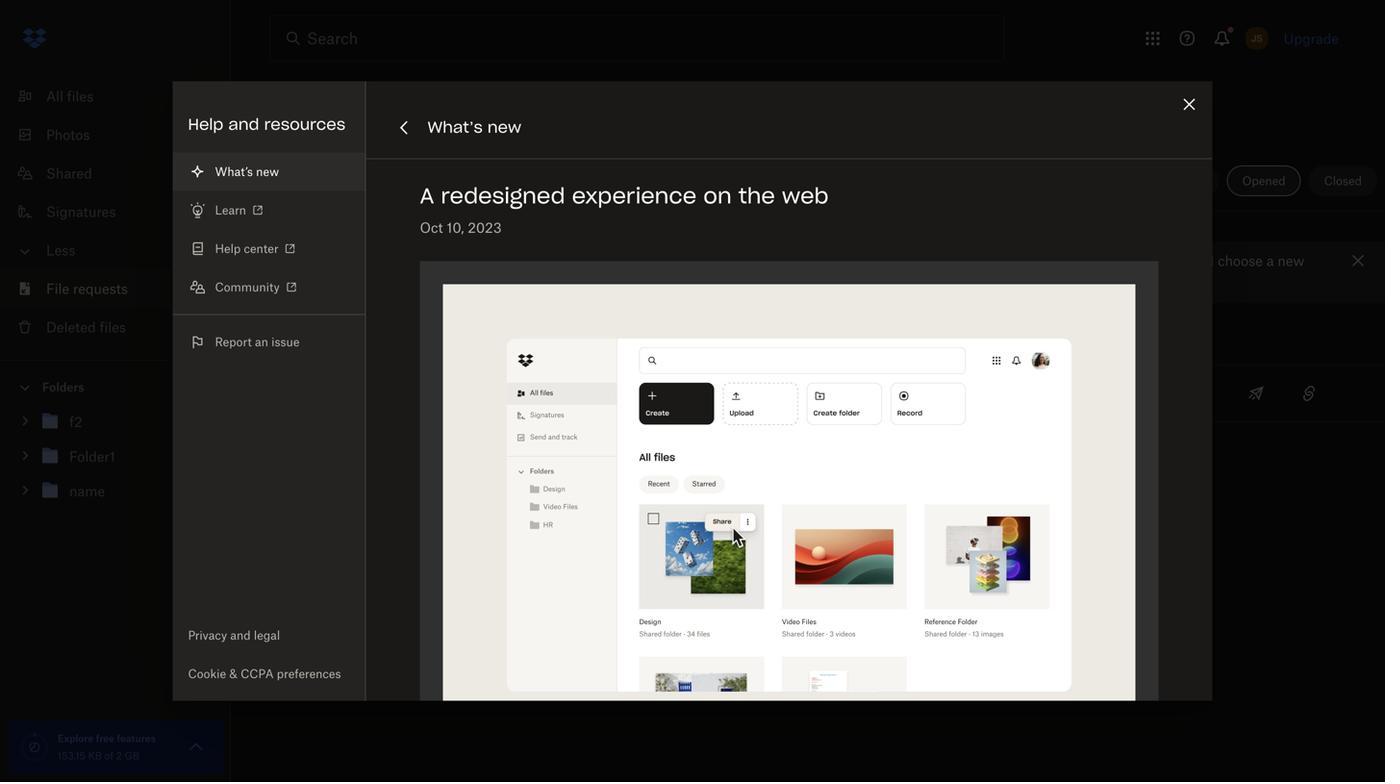 Task type: vqa. For each thing, say whether or not it's contained in the screenshot.
bottom in
no



Task type: describe. For each thing, give the bounding box(es) containing it.
web
[[782, 182, 829, 209]]

to
[[859, 253, 872, 269]]

privacy and legal
[[188, 628, 280, 643]]

to
[[1022, 253, 1037, 269]]

the inside help and resources dialog
[[739, 182, 775, 209]]

created button
[[575, 334, 628, 357]]

folder
[[524, 253, 561, 269]]

shared
[[46, 165, 92, 181]]

a
[[1267, 253, 1274, 269]]

the all files section of dropbox image
[[443, 284, 1136, 746]]

send email image
[[1245, 382, 1268, 405]]

1 horizontal spatial requests
[[313, 92, 411, 119]]

help and resources dialog
[[173, 81, 1213, 782]]

on
[[704, 182, 732, 209]]

preferences
[[277, 667, 341, 681]]

help and resources
[[188, 114, 346, 134]]

12/20/2023
[[575, 385, 653, 402]]

community link
[[173, 268, 365, 306]]

deleted
[[594, 253, 641, 269]]

0 horizontal spatial folder.
[[281, 276, 320, 292]]

of
[[105, 750, 113, 762]]

go back image
[[393, 116, 416, 139]]

all
[[46, 88, 63, 104]]

choose
[[1218, 253, 1263, 269]]

experience
[[572, 182, 697, 209]]

deleted
[[46, 319, 96, 335]]

new inside button
[[256, 165, 279, 179]]

created
[[575, 337, 628, 354]]

closed button
[[1309, 165, 1378, 196]]

new inside a file request was closed because the folder was deleted or you no longer have permission to edit the request folder. to reopen it, click 'reopen' and choose a new folder.
[[1278, 253, 1305, 269]]

file inside list item
[[46, 280, 69, 297]]

issue
[[271, 335, 300, 349]]

learn link
[[173, 191, 365, 229]]

resources
[[264, 114, 346, 134]]

have
[[752, 253, 781, 269]]

2 request from the left
[[928, 253, 976, 269]]

an
[[255, 335, 268, 349]]

shared link
[[15, 154, 231, 192]]

help for help and resources
[[188, 114, 224, 134]]

10,
[[447, 219, 464, 236]]

kb
[[88, 750, 102, 762]]

edit
[[876, 253, 900, 269]]

row containing name
[[269, 303, 1386, 366]]

0 vertical spatial what's
[[428, 117, 483, 137]]

report an issue
[[215, 335, 300, 349]]

a for a redesigned experience on the web
[[420, 182, 434, 209]]

what's inside button
[[215, 165, 253, 179]]

less image
[[15, 242, 35, 261]]

folders
[[42, 380, 84, 394]]

free
[[96, 733, 114, 745]]

file requests link
[[15, 269, 231, 308]]

oct 10, 2023
[[420, 219, 502, 236]]

2 was from the left
[[565, 253, 590, 269]]

what's new button
[[173, 153, 365, 191]]

report an issue link
[[173, 323, 365, 361]]

oct
[[420, 219, 443, 236]]

and inside a file request was closed because the folder was deleted or you no longer have permission to edit the request folder. to reopen it, click 'reopen' and choose a new folder.
[[1191, 253, 1215, 269]]

copy link image
[[1298, 382, 1321, 405]]

files for all files
[[67, 88, 93, 104]]

report
[[215, 335, 252, 349]]

closed
[[1325, 174, 1362, 188]]

gb
[[125, 750, 140, 762]]

&
[[229, 667, 237, 681]]

list containing all files
[[0, 65, 231, 360]]

2 horizontal spatial the
[[904, 253, 924, 269]]

you
[[662, 253, 684, 269]]

center
[[244, 242, 279, 256]]

153.15
[[58, 750, 85, 762]]

it,
[[1089, 253, 1101, 269]]

2 column header from the left
[[1108, 311, 1185, 357]]

legal
[[254, 628, 280, 643]]

2023
[[468, 219, 502, 236]]

folders button
[[0, 372, 231, 401]]

file requests list item
[[0, 269, 231, 308]]

1 horizontal spatial file
[[480, 142, 499, 158]]

reopen
[[1041, 253, 1085, 269]]

upgrade link
[[1284, 30, 1339, 47]]



Task type: locate. For each thing, give the bounding box(es) containing it.
ccpa
[[241, 667, 274, 681]]

0 vertical spatial folder.
[[979, 253, 1018, 269]]

pro trial element
[[842, 334, 873, 357]]

0 vertical spatial file
[[269, 92, 306, 119]]

what's up about
[[428, 117, 483, 137]]

was left closed
[[370, 253, 395, 269]]

1 vertical spatial file
[[46, 280, 69, 297]]

signatures link
[[15, 192, 231, 231]]

learn for learn about file requests
[[399, 142, 436, 158]]

what's new
[[428, 117, 522, 137], [215, 165, 279, 179]]

dropbox image
[[15, 19, 54, 58]]

a redesigned experience on the web
[[420, 182, 829, 209]]

requests inside list item
[[73, 280, 128, 297]]

column header down "'reopen'"
[[1108, 311, 1185, 357]]

1 vertical spatial new
[[256, 165, 279, 179]]

a file request was closed because the folder was deleted or you no longer have permission to edit the request folder. to reopen it, click 'reopen' and choose a new folder.
[[281, 253, 1305, 292]]

learn
[[399, 142, 436, 158], [215, 203, 246, 217]]

1 horizontal spatial was
[[565, 253, 590, 269]]

0 horizontal spatial request
[[318, 253, 366, 269]]

less
[[46, 242, 75, 258]]

cell
[[1332, 366, 1386, 421]]

file requests
[[269, 92, 411, 119], [46, 280, 128, 297]]

1 vertical spatial a
[[281, 253, 291, 269]]

a file request was closed because the folder was deleted or you no longer have permission to edit the request folder. to reopen it, click 'reopen' and choose a new folder. alert
[[269, 242, 1386, 303]]

deleted files
[[46, 319, 126, 335]]

1 vertical spatial file
[[295, 253, 314, 269]]

0 horizontal spatial files
[[67, 88, 93, 104]]

0 horizontal spatial file requests
[[46, 280, 128, 297]]

the right on
[[739, 182, 775, 209]]

column header
[[974, 311, 1051, 357], [1108, 311, 1185, 357]]

deleted files link
[[15, 308, 231, 346]]

new
[[488, 117, 522, 137], [256, 165, 279, 179], [1278, 253, 1305, 269]]

opened button
[[1227, 165, 1301, 196]]

0 horizontal spatial what's
[[215, 165, 253, 179]]

new up learn link
[[256, 165, 279, 179]]

files right all
[[67, 88, 93, 104]]

1 horizontal spatial a
[[420, 182, 434, 209]]

file down less
[[46, 280, 69, 297]]

0 horizontal spatial learn
[[215, 203, 246, 217]]

upgrade
[[1284, 30, 1339, 47]]

help for help center
[[215, 242, 241, 256]]

2 horizontal spatial new
[[1278, 253, 1305, 269]]

files down file requests list item
[[100, 319, 126, 335]]

photos
[[46, 127, 90, 143]]

what's
[[428, 117, 483, 137], [215, 165, 253, 179]]

request left closed
[[318, 253, 366, 269]]

0 horizontal spatial column header
[[974, 311, 1051, 357]]

file right center
[[295, 253, 314, 269]]

column header down to
[[974, 311, 1051, 357]]

1 horizontal spatial new
[[488, 117, 522, 137]]

features
[[117, 733, 156, 745]]

0 vertical spatial learn
[[399, 142, 436, 158]]

0 vertical spatial help
[[188, 114, 224, 134]]

cell inside '12/20/2023' row
[[1332, 366, 1386, 421]]

row
[[269, 303, 1386, 366]]

'reopen'
[[1137, 253, 1187, 269]]

a up oct
[[420, 182, 434, 209]]

community
[[215, 280, 280, 294]]

1 horizontal spatial what's
[[428, 117, 483, 137]]

2
[[116, 750, 122, 762]]

and for legal
[[230, 628, 251, 643]]

a for a file request was closed because the folder was deleted or you no longer have permission to edit the request folder. to reopen it, click 'reopen' and choose a new folder.
[[281, 253, 291, 269]]

1 horizontal spatial files
[[100, 319, 126, 335]]

0 horizontal spatial new
[[256, 165, 279, 179]]

learn inside help and resources dialog
[[215, 203, 246, 217]]

the
[[739, 182, 775, 209], [500, 253, 521, 269], [904, 253, 924, 269]]

and left choose
[[1191, 253, 1215, 269]]

cookie & ccpa preferences
[[188, 667, 341, 681]]

folder.
[[979, 253, 1018, 269], [281, 276, 320, 292]]

help center
[[215, 242, 279, 256]]

help
[[188, 114, 224, 134], [215, 242, 241, 256]]

closed
[[399, 253, 440, 269]]

what's new up learn link
[[215, 165, 279, 179]]

2 horizontal spatial requests
[[503, 142, 558, 158]]

2 vertical spatial and
[[230, 628, 251, 643]]

0 horizontal spatial file
[[46, 280, 69, 297]]

0 horizontal spatial file
[[295, 253, 314, 269]]

group
[[0, 401, 231, 523]]

0 horizontal spatial the
[[500, 253, 521, 269]]

1 horizontal spatial request
[[928, 253, 976, 269]]

help left center
[[215, 242, 241, 256]]

1 vertical spatial and
[[1191, 253, 1215, 269]]

cookie & ccpa preferences button
[[173, 655, 365, 693]]

explore
[[58, 733, 94, 745]]

table
[[269, 303, 1386, 422]]

files
[[67, 88, 93, 104], [100, 319, 126, 335]]

privacy
[[188, 628, 227, 643]]

quota usage element
[[19, 732, 50, 763]]

1 horizontal spatial file requests
[[269, 92, 411, 119]]

0 horizontal spatial what's new
[[215, 165, 279, 179]]

file up what's new button
[[269, 92, 306, 119]]

photos link
[[15, 115, 231, 154]]

help inside 'help center' link
[[215, 242, 241, 256]]

and
[[228, 114, 259, 134], [1191, 253, 1215, 269], [230, 628, 251, 643]]

a inside a file request was closed because the folder was deleted or you no longer have permission to edit the request folder. to reopen it, click 'reopen' and choose a new folder.
[[281, 253, 291, 269]]

what's new up learn about file requests link
[[428, 117, 522, 137]]

1 horizontal spatial folder.
[[979, 253, 1018, 269]]

1 horizontal spatial learn
[[399, 142, 436, 158]]

file inside a file request was closed because the folder was deleted or you no longer have permission to edit the request folder. to reopen it, click 'reopen' and choose a new folder.
[[295, 253, 314, 269]]

0 vertical spatial and
[[228, 114, 259, 134]]

file
[[269, 92, 306, 119], [46, 280, 69, 297]]

name
[[285, 337, 324, 354]]

privacy and legal link
[[173, 616, 365, 655]]

1 vertical spatial help
[[215, 242, 241, 256]]

what's up learn link
[[215, 165, 253, 179]]

1 vertical spatial what's
[[215, 165, 253, 179]]

files for deleted files
[[100, 319, 126, 335]]

1 horizontal spatial column header
[[1108, 311, 1185, 357]]

1 column header from the left
[[974, 311, 1051, 357]]

help center link
[[173, 229, 365, 268]]

and left legal at the bottom
[[230, 628, 251, 643]]

learn down go back icon
[[399, 142, 436, 158]]

request right edit
[[928, 253, 976, 269]]

1 vertical spatial folder.
[[281, 276, 320, 292]]

the left folder
[[500, 253, 521, 269]]

1 was from the left
[[370, 253, 395, 269]]

about
[[439, 142, 476, 158]]

no
[[688, 253, 704, 269]]

a
[[420, 182, 434, 209], [281, 253, 291, 269]]

0 vertical spatial file
[[480, 142, 499, 158]]

0 vertical spatial a
[[420, 182, 434, 209]]

0 vertical spatial new
[[488, 117, 522, 137]]

because
[[443, 253, 496, 269]]

learn up help center
[[215, 203, 246, 217]]

12/20/2023 row
[[269, 366, 1386, 422]]

redesigned
[[441, 182, 565, 209]]

cookie
[[188, 667, 226, 681]]

file right about
[[480, 142, 499, 158]]

requests
[[313, 92, 411, 119], [503, 142, 558, 158], [73, 280, 128, 297]]

1 horizontal spatial the
[[739, 182, 775, 209]]

1 request from the left
[[318, 253, 366, 269]]

1 horizontal spatial what's new
[[428, 117, 522, 137]]

2 vertical spatial requests
[[73, 280, 128, 297]]

opened
[[1243, 174, 1286, 188]]

0 horizontal spatial was
[[370, 253, 395, 269]]

1 vertical spatial what's new
[[215, 165, 279, 179]]

help up what's new button
[[188, 114, 224, 134]]

was
[[370, 253, 395, 269], [565, 253, 590, 269]]

and for resources
[[228, 114, 259, 134]]

all files link
[[15, 77, 231, 115]]

and up what's new button
[[228, 114, 259, 134]]

permission
[[785, 253, 856, 269]]

learn about file requests
[[399, 142, 558, 158]]

a right center
[[281, 253, 291, 269]]

all files
[[46, 88, 93, 104]]

1 vertical spatial file requests
[[46, 280, 128, 297]]

a inside dialog
[[420, 182, 434, 209]]

folder. down 'help center' link
[[281, 276, 320, 292]]

0 horizontal spatial a
[[281, 253, 291, 269]]

new up learn about file requests link
[[488, 117, 522, 137]]

file requests inside 'file requests' link
[[46, 280, 128, 297]]

0 horizontal spatial requests
[[73, 280, 128, 297]]

what's new inside what's new button
[[215, 165, 279, 179]]

new right a
[[1278, 253, 1305, 269]]

1 horizontal spatial file
[[269, 92, 306, 119]]

learn for learn
[[215, 203, 246, 217]]

table containing name
[[269, 303, 1386, 422]]

click
[[1104, 253, 1134, 269]]

file
[[480, 142, 499, 158], [295, 253, 314, 269]]

or
[[645, 253, 658, 269]]

0 vertical spatial files
[[67, 88, 93, 104]]

explore free features 153.15 kb of 2 gb
[[58, 733, 156, 762]]

0 vertical spatial file requests
[[269, 92, 411, 119]]

longer
[[708, 253, 748, 269]]

was right folder
[[565, 253, 590, 269]]

list
[[0, 65, 231, 360]]

1 vertical spatial requests
[[503, 142, 558, 158]]

0 vertical spatial what's new
[[428, 117, 522, 137]]

learn about file requests link
[[399, 142, 558, 158]]

1 vertical spatial files
[[100, 319, 126, 335]]

0 vertical spatial requests
[[313, 92, 411, 119]]

folder. left to
[[979, 253, 1018, 269]]

signatures
[[46, 204, 116, 220]]

the right edit
[[904, 253, 924, 269]]

1 vertical spatial learn
[[215, 203, 246, 217]]

2 vertical spatial new
[[1278, 253, 1305, 269]]



